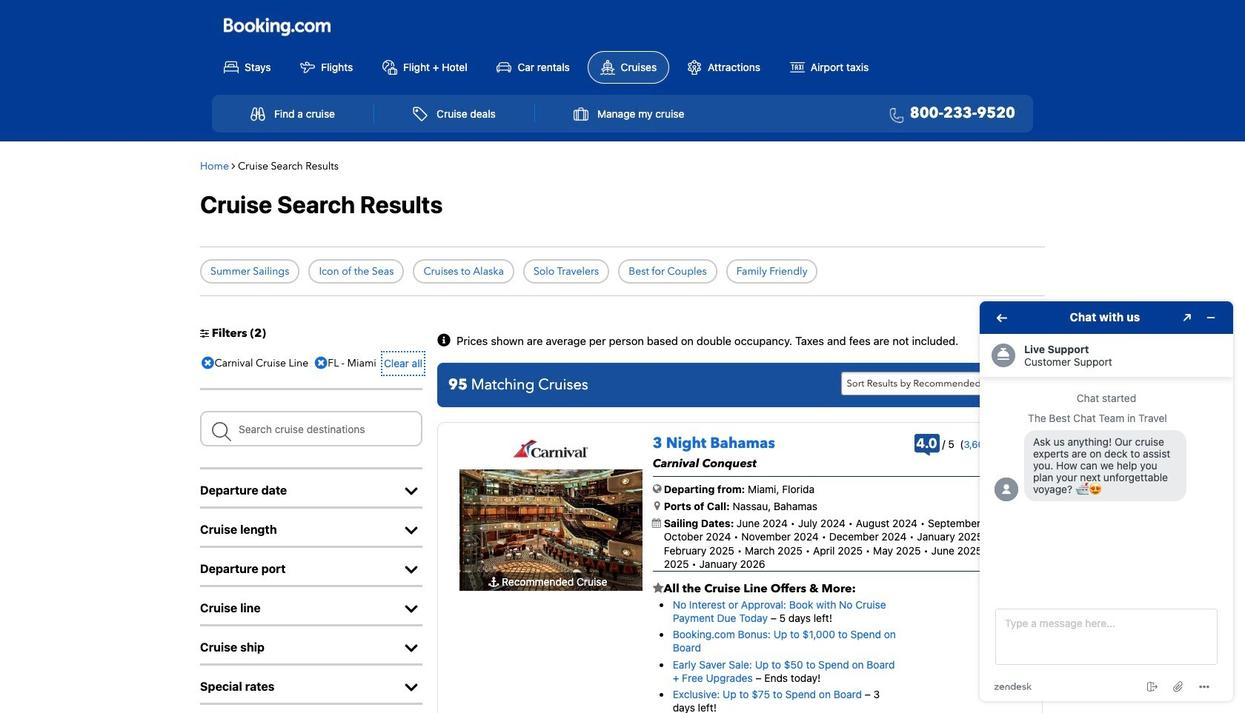 Task type: describe. For each thing, give the bounding box(es) containing it.
carnival cruise line image
[[513, 440, 589, 459]]

4 chevron down image from the top
[[400, 642, 422, 657]]

travel menu navigation
[[212, 95, 1033, 132]]

5 chevron down image from the top
[[400, 681, 422, 696]]

map marker image
[[654, 501, 660, 511]]

star image
[[653, 583, 664, 594]]

Search cruise destinations text field
[[200, 411, 422, 447]]

chevron down image
[[400, 603, 422, 617]]

globe image
[[653, 484, 662, 494]]

1 times circle image from the left
[[198, 353, 218, 375]]

booking.com home image
[[224, 17, 331, 37]]



Task type: vqa. For each thing, say whether or not it's contained in the screenshot.
'Angle Right' icon
yes



Task type: locate. For each thing, give the bounding box(es) containing it.
None field
[[200, 411, 422, 447]]

angle right image
[[232, 160, 235, 171]]

info label image
[[437, 334, 454, 348]]

times circle image up search cruise destinations text field
[[311, 353, 331, 375]]

0 horizontal spatial times circle image
[[198, 353, 218, 375]]

calendar image
[[652, 519, 661, 529]]

2 times circle image from the left
[[311, 353, 331, 375]]

prices shown are average per person based on double occupancy. taxes and fees are not included. element
[[457, 335, 959, 347]]

chevron down image
[[400, 485, 422, 500], [400, 524, 422, 539], [400, 563, 422, 578], [400, 642, 422, 657], [400, 681, 422, 696]]

1 horizontal spatial times circle image
[[311, 353, 331, 375]]

times circle image down sliders image
[[198, 353, 218, 375]]

main content
[[193, 149, 1052, 714]]

2 chevron down image from the top
[[400, 524, 422, 539]]

1 chevron down image from the top
[[400, 485, 422, 500]]

times circle image
[[198, 353, 218, 375], [311, 353, 331, 375]]

anchor image
[[489, 578, 499, 588]]

carnival conquest image
[[460, 470, 642, 591]]

3 chevron down image from the top
[[400, 563, 422, 578]]

sliders image
[[200, 328, 209, 339]]



